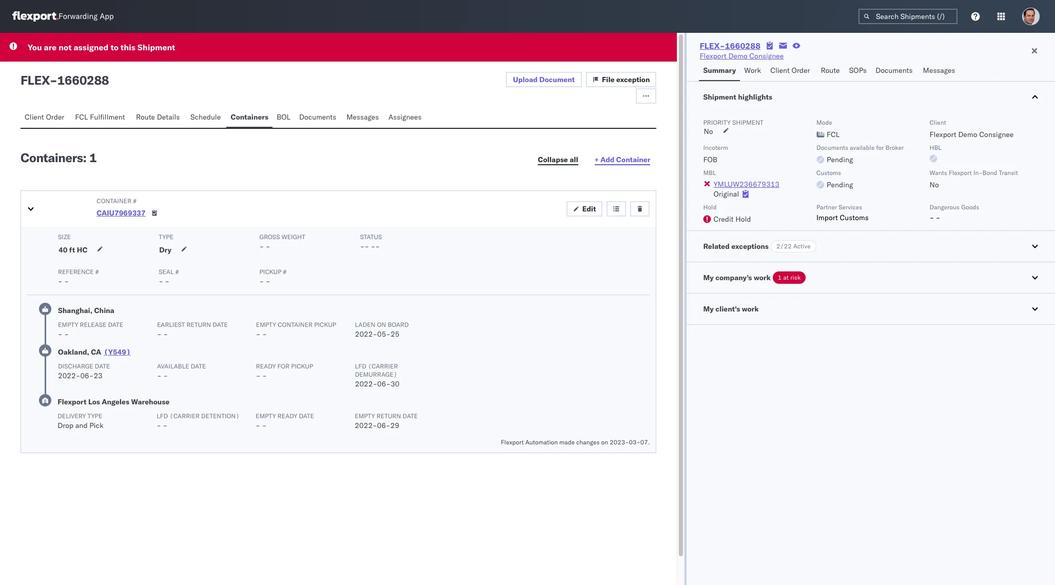 Task type: vqa. For each thing, say whether or not it's contained in the screenshot.
Route Details button
yes



Task type: describe. For each thing, give the bounding box(es) containing it.
+
[[595, 155, 599, 164]]

1 horizontal spatial on
[[601, 438, 608, 446]]

0 vertical spatial no
[[704, 127, 713, 136]]

0 vertical spatial hold
[[703, 203, 717, 211]]

you are not assigned to this shipment
[[28, 42, 175, 52]]

collapse
[[538, 155, 568, 164]]

schedule
[[190, 112, 221, 122]]

in-
[[973, 169, 983, 177]]

earliest return date - -
[[157, 321, 228, 339]]

made
[[559, 438, 575, 446]]

shanghai, china
[[58, 306, 114, 315]]

container inside + add container button
[[616, 155, 650, 164]]

active
[[793, 242, 811, 250]]

flex - 1660288
[[21, 72, 109, 88]]

original
[[714, 189, 739, 199]]

bol
[[277, 112, 291, 122]]

documents available for broker
[[816, 144, 904, 151]]

sops
[[849, 66, 867, 75]]

all
[[570, 155, 578, 164]]

flexport los angeles warehouse
[[58, 397, 169, 406]]

for inside ready for pickup - -
[[277, 362, 290, 370]]

empty for empty container pickup - -
[[256, 321, 276, 328]]

fcl fulfillment button
[[71, 108, 132, 128]]

+ add container
[[595, 155, 650, 164]]

work for my client's work
[[742, 304, 759, 314]]

1 horizontal spatial client
[[770, 66, 790, 75]]

date for empty ready date - -
[[299, 412, 314, 420]]

1 vertical spatial 1
[[778, 274, 782, 281]]

wants
[[930, 169, 947, 177]]

07.
[[640, 438, 650, 446]]

collapse all
[[538, 155, 578, 164]]

+ add container button
[[588, 152, 657, 168]]

(y549)
[[104, 347, 131, 357]]

1 vertical spatial documents button
[[295, 108, 342, 128]]

bond
[[983, 169, 997, 177]]

# for pickup # - -
[[283, 268, 287, 276]]

# for seal # - -
[[175, 268, 179, 276]]

wants flexport in-bond transit no
[[930, 169, 1018, 189]]

ready
[[256, 362, 276, 370]]

goods
[[961, 203, 979, 211]]

1 horizontal spatial messages button
[[919, 61, 961, 81]]

highlights
[[738, 92, 772, 102]]

my client's work button
[[687, 294, 1055, 324]]

0 horizontal spatial demo
[[728, 51, 747, 61]]

seal
[[159, 268, 174, 276]]

0 vertical spatial 1660288
[[725, 41, 761, 51]]

order for leftmost client order button
[[46, 112, 64, 122]]

flexport for flexport demo consignee
[[700, 51, 727, 61]]

23
[[94, 371, 103, 380]]

1 at risk
[[778, 274, 801, 281]]

2022- for -
[[355, 379, 377, 388]]

company's
[[715, 273, 752, 282]]

flexport inside 'wants flexport in-bond transit no'
[[949, 169, 972, 177]]

details
[[157, 112, 180, 122]]

flexport demo consignee link
[[700, 51, 784, 61]]

date inside 'available date - -'
[[191, 362, 206, 370]]

services
[[839, 203, 862, 211]]

shanghai,
[[58, 306, 92, 315]]

seal # - -
[[159, 268, 179, 286]]

and
[[75, 421, 88, 430]]

2/22
[[776, 242, 792, 250]]

size
[[58, 233, 71, 241]]

fcl fulfillment
[[75, 112, 125, 122]]

fulfillment
[[90, 112, 125, 122]]

delivery
[[58, 412, 86, 420]]

03-
[[629, 438, 640, 446]]

exception
[[616, 75, 650, 84]]

ready for pickup - -
[[256, 362, 313, 380]]

0 vertical spatial documents
[[876, 66, 913, 75]]

fcl for fcl
[[827, 130, 840, 139]]

date inside discharge date 2022-06-23
[[95, 362, 110, 370]]

empty container pickup - -
[[256, 321, 336, 339]]

fob
[[703, 155, 717, 164]]

edit
[[582, 204, 596, 213]]

route details
[[136, 112, 180, 122]]

oakland, ca (y549)
[[58, 347, 131, 357]]

container
[[278, 321, 313, 328]]

return for -
[[187, 321, 211, 328]]

automation
[[525, 438, 558, 446]]

credit
[[714, 215, 734, 224]]

lfd for -
[[157, 412, 168, 420]]

Search Shipments (/) text field
[[859, 9, 958, 24]]

2022- for date
[[355, 329, 377, 339]]

changes
[[576, 438, 600, 446]]

broker
[[886, 144, 904, 151]]

0 horizontal spatial documents
[[299, 112, 336, 122]]

# for container #
[[133, 197, 136, 205]]

mode
[[816, 119, 832, 126]]

caiu7969337 button
[[97, 208, 146, 218]]

# for reference # - -
[[95, 268, 99, 276]]

date for empty release date - -
[[108, 321, 123, 328]]

06- inside discharge date 2022-06-23
[[80, 371, 94, 380]]

transit
[[999, 169, 1018, 177]]

priority
[[703, 119, 731, 126]]

exceptions
[[731, 242, 769, 251]]

you
[[28, 42, 42, 52]]

delivery type drop and pick
[[58, 412, 103, 430]]

lfd for 2022-
[[355, 362, 366, 370]]

pick
[[89, 421, 103, 430]]

1 vertical spatial hold
[[735, 215, 751, 224]]

empty return date 2022-06-29
[[355, 412, 418, 430]]

(carrier for -
[[170, 412, 200, 420]]

0 horizontal spatial container
[[97, 197, 131, 205]]

0 horizontal spatial shipment
[[137, 42, 175, 52]]

0 horizontal spatial client order
[[25, 112, 64, 122]]

2022- inside discharge date 2022-06-23
[[58, 371, 80, 380]]

flexport. image
[[12, 11, 59, 22]]

work button
[[740, 61, 766, 81]]

my for my company's work
[[703, 273, 714, 282]]

consignee inside flexport demo consignee link
[[749, 51, 784, 61]]

gross
[[259, 233, 280, 241]]

flexport demo consignee
[[700, 51, 784, 61]]

upload document
[[513, 75, 575, 84]]

shipment
[[732, 119, 764, 126]]

credit hold
[[714, 215, 751, 224]]

route button
[[817, 61, 845, 81]]

los
[[88, 397, 100, 406]]

summary
[[703, 66, 736, 75]]

earliest
[[157, 321, 185, 328]]

containers:
[[21, 150, 86, 165]]

40 ft hc
[[59, 245, 87, 255]]

available
[[157, 362, 189, 370]]



Task type: locate. For each thing, give the bounding box(es) containing it.
consignee inside client flexport demo consignee incoterm fob
[[979, 130, 1014, 139]]

1 vertical spatial route
[[136, 112, 155, 122]]

return
[[187, 321, 211, 328], [377, 412, 401, 420]]

work right the client's
[[742, 304, 759, 314]]

on left 2023-
[[601, 438, 608, 446]]

file
[[602, 75, 615, 84]]

order left the route button
[[792, 66, 810, 75]]

empty inside empty release date - -
[[58, 321, 78, 328]]

1 vertical spatial demo
[[958, 130, 977, 139]]

2 vertical spatial documents
[[816, 144, 848, 151]]

2022- inside laden on board 2022-05-25
[[355, 329, 377, 339]]

1 vertical spatial for
[[277, 362, 290, 370]]

laden on board 2022-05-25
[[355, 321, 409, 339]]

0 horizontal spatial messages button
[[342, 108, 384, 128]]

2022- down discharge
[[58, 371, 80, 380]]

# inside seal # - -
[[175, 268, 179, 276]]

1 horizontal spatial client order button
[[766, 61, 817, 81]]

flexport for flexport los angeles warehouse
[[58, 397, 86, 406]]

route for route details
[[136, 112, 155, 122]]

customs
[[816, 169, 841, 177], [840, 213, 869, 222]]

flexport inside client flexport demo consignee incoterm fob
[[930, 130, 956, 139]]

2022- for detention)
[[355, 421, 377, 430]]

client order down flex
[[25, 112, 64, 122]]

2022- left 29
[[355, 421, 377, 430]]

flexport down the flex-
[[700, 51, 727, 61]]

2 horizontal spatial client
[[930, 119, 946, 126]]

empty left ready
[[256, 412, 276, 420]]

shipment highlights
[[703, 92, 772, 102]]

06- inside lfd (carrier demurrage) 2022-06-30
[[377, 379, 391, 388]]

route
[[821, 66, 840, 75], [136, 112, 155, 122]]

1 vertical spatial fcl
[[827, 130, 840, 139]]

ft
[[69, 245, 75, 255]]

type
[[87, 412, 102, 420]]

(y549) link
[[104, 347, 131, 357]]

0 vertical spatial messages button
[[919, 61, 961, 81]]

flex-1660288
[[700, 41, 761, 51]]

no inside 'wants flexport in-bond transit no'
[[930, 180, 939, 189]]

document
[[539, 75, 575, 84]]

shipment right this
[[137, 42, 175, 52]]

0 vertical spatial messages
[[923, 66, 955, 75]]

customs down 'services'
[[840, 213, 869, 222]]

return inside empty return date 2022-06-29
[[377, 412, 401, 420]]

0 vertical spatial order
[[792, 66, 810, 75]]

(carrier inside lfd (carrier demurrage) 2022-06-30
[[368, 362, 398, 370]]

flexport up hbl
[[930, 130, 956, 139]]

to
[[111, 42, 118, 52]]

pickup right ready
[[291, 362, 313, 370]]

china
[[94, 306, 114, 315]]

(carrier up 'demurrage)'
[[368, 362, 398, 370]]

06-
[[80, 371, 94, 380], [377, 379, 391, 388], [377, 421, 390, 430]]

40
[[59, 245, 67, 255]]

1 vertical spatial client order
[[25, 112, 64, 122]]

fcl for fcl fulfillment
[[75, 112, 88, 122]]

mbl
[[703, 169, 716, 177]]

documents down mode
[[816, 144, 848, 151]]

no
[[704, 127, 713, 136], [930, 180, 939, 189]]

1 horizontal spatial hold
[[735, 215, 751, 224]]

# right pickup
[[283, 268, 287, 276]]

1 horizontal spatial 1660288
[[725, 41, 761, 51]]

client inside client flexport demo consignee incoterm fob
[[930, 119, 946, 126]]

related
[[703, 242, 730, 251]]

0 vertical spatial pending
[[827, 155, 853, 164]]

1 vertical spatial documents
[[299, 112, 336, 122]]

messages
[[923, 66, 955, 75], [347, 112, 379, 122]]

for left broker
[[876, 144, 884, 151]]

route left sops
[[821, 66, 840, 75]]

25
[[391, 329, 400, 339]]

1 vertical spatial 1660288
[[57, 72, 109, 88]]

file exception button
[[586, 72, 657, 87], [586, 72, 657, 87]]

1 horizontal spatial documents
[[816, 144, 848, 151]]

0 vertical spatial shipment
[[137, 42, 175, 52]]

client order button right work
[[766, 61, 817, 81]]

1 horizontal spatial pickup
[[314, 321, 336, 328]]

return right the earliest
[[187, 321, 211, 328]]

import
[[816, 213, 838, 222]]

06- down 'demurrage)'
[[377, 379, 391, 388]]

empty for empty ready date - -
[[256, 412, 276, 420]]

detention)
[[201, 412, 239, 420]]

oakland,
[[58, 347, 89, 357]]

client right work button at right
[[770, 66, 790, 75]]

forwarding
[[59, 12, 98, 21]]

container up the caiu7969337 button
[[97, 197, 131, 205]]

flexport
[[700, 51, 727, 61], [930, 130, 956, 139], [949, 169, 972, 177], [58, 397, 86, 406], [501, 438, 524, 446]]

date inside empty return date 2022-06-29
[[403, 412, 418, 420]]

dangerous goods - -
[[930, 203, 979, 222]]

available
[[850, 144, 875, 151]]

client up hbl
[[930, 119, 946, 126]]

0 horizontal spatial (carrier
[[170, 412, 200, 420]]

return up 29
[[377, 412, 401, 420]]

0 horizontal spatial pickup
[[291, 362, 313, 370]]

# right seal
[[175, 268, 179, 276]]

date inside empty release date - -
[[108, 321, 123, 328]]

1 vertical spatial pickup
[[291, 362, 313, 370]]

1 vertical spatial customs
[[840, 213, 869, 222]]

related exceptions
[[703, 242, 769, 251]]

pickup for 2022-05-25
[[314, 321, 336, 328]]

(carrier for 06-
[[368, 362, 398, 370]]

1 horizontal spatial route
[[821, 66, 840, 75]]

client order button down flex
[[21, 108, 71, 128]]

fcl inside button
[[75, 112, 88, 122]]

flexport up delivery
[[58, 397, 86, 406]]

1 horizontal spatial client order
[[770, 66, 810, 75]]

shipment up priority
[[703, 92, 736, 102]]

documents button right bol
[[295, 108, 342, 128]]

0 horizontal spatial route
[[136, 112, 155, 122]]

0 vertical spatial return
[[187, 321, 211, 328]]

demo
[[728, 51, 747, 61], [958, 130, 977, 139]]

0 horizontal spatial lfd
[[157, 412, 168, 420]]

pending down documents available for broker
[[827, 155, 853, 164]]

1 horizontal spatial consignee
[[979, 130, 1014, 139]]

0 vertical spatial container
[[616, 155, 650, 164]]

consignee up bond
[[979, 130, 1014, 139]]

06- for detention)
[[377, 421, 390, 430]]

date for empty return date 2022-06-29
[[403, 412, 418, 420]]

documents right bol button
[[299, 112, 336, 122]]

empty down shanghai,
[[58, 321, 78, 328]]

pickup inside ready for pickup - -
[[291, 362, 313, 370]]

0 vertical spatial for
[[876, 144, 884, 151]]

fcl left fulfillment
[[75, 112, 88, 122]]

0 vertical spatial client order button
[[766, 61, 817, 81]]

pickup right container
[[314, 321, 336, 328]]

hold up the credit
[[703, 203, 717, 211]]

(carrier left detention)
[[170, 412, 200, 420]]

empty for empty release date - -
[[58, 321, 78, 328]]

empty down lfd (carrier demurrage) 2022-06-30
[[355, 412, 375, 420]]

0 horizontal spatial 1660288
[[57, 72, 109, 88]]

are
[[44, 42, 57, 52]]

1 pending from the top
[[827, 155, 853, 164]]

lfd (carrier detention) - -
[[157, 412, 239, 430]]

work left at
[[754, 273, 771, 282]]

my left the client's
[[703, 304, 714, 314]]

date inside earliest return date - -
[[213, 321, 228, 328]]

schedule button
[[186, 108, 227, 128]]

#
[[133, 197, 136, 205], [95, 268, 99, 276], [175, 268, 179, 276], [283, 268, 287, 276]]

2 horizontal spatial documents
[[876, 66, 913, 75]]

1 vertical spatial shipment
[[703, 92, 736, 102]]

2022- down 'demurrage)'
[[355, 379, 377, 388]]

pickup for 2022-06-30
[[291, 362, 313, 370]]

pending up 'services'
[[827, 180, 853, 189]]

pending for customs
[[827, 180, 853, 189]]

1 vertical spatial my
[[703, 304, 714, 314]]

lfd down warehouse
[[157, 412, 168, 420]]

0 horizontal spatial client
[[25, 112, 44, 122]]

2022-
[[355, 329, 377, 339], [58, 371, 80, 380], [355, 379, 377, 388], [355, 421, 377, 430]]

2022- down laden on the bottom of page
[[355, 329, 377, 339]]

board
[[388, 321, 409, 328]]

1 vertical spatial no
[[930, 180, 939, 189]]

add
[[600, 155, 614, 164]]

client order right work button at right
[[770, 66, 810, 75]]

lfd (carrier demurrage) 2022-06-30
[[355, 362, 400, 388]]

1 vertical spatial container
[[97, 197, 131, 205]]

ready
[[278, 412, 297, 420]]

work inside button
[[742, 304, 759, 314]]

1 vertical spatial lfd
[[157, 412, 168, 420]]

documents button up shipment highlights button
[[871, 61, 919, 81]]

lfd inside lfd (carrier demurrage) 2022-06-30
[[355, 362, 366, 370]]

0 vertical spatial demo
[[728, 51, 747, 61]]

documents button
[[871, 61, 919, 81], [295, 108, 342, 128]]

sops button
[[845, 61, 871, 81]]

1 vertical spatial on
[[601, 438, 608, 446]]

lfd
[[355, 362, 366, 370], [157, 412, 168, 420]]

consignee
[[749, 51, 784, 61], [979, 130, 1014, 139]]

no down wants
[[930, 180, 939, 189]]

shipment inside shipment highlights button
[[703, 92, 736, 102]]

1 vertical spatial (carrier
[[170, 412, 200, 420]]

client flexport demo consignee incoterm fob
[[703, 119, 1014, 164]]

flexport for flexport automation made changes on 2023-03-07.
[[501, 438, 524, 446]]

1 vertical spatial order
[[46, 112, 64, 122]]

1 horizontal spatial (carrier
[[368, 362, 398, 370]]

1660288 down assigned
[[57, 72, 109, 88]]

(carrier inside lfd (carrier detention) - -
[[170, 412, 200, 420]]

flexport left automation
[[501, 438, 524, 446]]

0 horizontal spatial fcl
[[75, 112, 88, 122]]

summary button
[[699, 61, 740, 81]]

flexport left in-
[[949, 169, 972, 177]]

1 horizontal spatial messages
[[923, 66, 955, 75]]

laden
[[355, 321, 375, 328]]

2022- inside empty return date 2022-06-29
[[355, 421, 377, 430]]

0 horizontal spatial consignee
[[749, 51, 784, 61]]

1 horizontal spatial order
[[792, 66, 810, 75]]

hbl
[[930, 144, 942, 151]]

customs up partner
[[816, 169, 841, 177]]

gross weight - -
[[259, 233, 305, 251]]

incoterm
[[703, 144, 728, 151]]

1 vertical spatial pending
[[827, 180, 853, 189]]

0 horizontal spatial client order button
[[21, 108, 71, 128]]

0 horizontal spatial no
[[704, 127, 713, 136]]

my for my client's work
[[703, 304, 714, 314]]

work for my company's work
[[754, 273, 771, 282]]

06- inside empty return date 2022-06-29
[[377, 421, 390, 430]]

1 horizontal spatial demo
[[958, 130, 977, 139]]

1 vertical spatial client order button
[[21, 108, 71, 128]]

release
[[80, 321, 106, 328]]

at
[[783, 274, 789, 281]]

# right 'reference' on the top left of the page
[[95, 268, 99, 276]]

0 vertical spatial fcl
[[75, 112, 88, 122]]

bol button
[[273, 108, 295, 128]]

0 horizontal spatial for
[[277, 362, 290, 370]]

flex-1660288 link
[[700, 41, 761, 51]]

0 vertical spatial customs
[[816, 169, 841, 177]]

1 horizontal spatial container
[[616, 155, 650, 164]]

empty inside empty return date 2022-06-29
[[355, 412, 375, 420]]

# inside pickup # - -
[[283, 268, 287, 276]]

my left company's
[[703, 273, 714, 282]]

flex-
[[700, 41, 725, 51]]

containers: 1
[[21, 150, 97, 165]]

hold right the credit
[[735, 215, 751, 224]]

1 left at
[[778, 274, 782, 281]]

0 vertical spatial (carrier
[[368, 362, 398, 370]]

client down flex
[[25, 112, 44, 122]]

1 vertical spatial consignee
[[979, 130, 1014, 139]]

1 horizontal spatial fcl
[[827, 130, 840, 139]]

empty inside empty container pickup - -
[[256, 321, 276, 328]]

warehouse
[[131, 397, 169, 406]]

0 horizontal spatial hold
[[703, 203, 717, 211]]

0 vertical spatial route
[[821, 66, 840, 75]]

0 horizontal spatial documents button
[[295, 108, 342, 128]]

1
[[89, 150, 97, 165], [778, 274, 782, 281]]

empty release date - -
[[58, 321, 123, 339]]

0 vertical spatial client order
[[770, 66, 810, 75]]

0 horizontal spatial on
[[377, 321, 386, 328]]

customs inside partner services import customs
[[840, 213, 869, 222]]

empty for empty return date 2022-06-29
[[355, 412, 375, 420]]

client's
[[715, 304, 740, 314]]

1 horizontal spatial for
[[876, 144, 884, 151]]

route details button
[[132, 108, 186, 128]]

app
[[100, 12, 114, 21]]

1 vertical spatial messages button
[[342, 108, 384, 128]]

2 pending from the top
[[827, 180, 853, 189]]

container right the add
[[616, 155, 650, 164]]

client order
[[770, 66, 810, 75], [25, 112, 64, 122]]

0 vertical spatial lfd
[[355, 362, 366, 370]]

2022- inside lfd (carrier demurrage) 2022-06-30
[[355, 379, 377, 388]]

order down flex - 1660288
[[46, 112, 64, 122]]

documents up shipment highlights button
[[876, 66, 913, 75]]

0 vertical spatial work
[[754, 273, 771, 282]]

priority shipment
[[703, 119, 764, 126]]

2/22 active
[[776, 242, 811, 250]]

0 vertical spatial documents button
[[871, 61, 919, 81]]

1 vertical spatial work
[[742, 304, 759, 314]]

lfd up 'demurrage)'
[[355, 362, 366, 370]]

order for client order button to the top
[[792, 66, 810, 75]]

fcl down mode
[[827, 130, 840, 139]]

0 vertical spatial consignee
[[749, 51, 784, 61]]

route left details
[[136, 112, 155, 122]]

1 horizontal spatial lfd
[[355, 362, 366, 370]]

1 horizontal spatial return
[[377, 412, 401, 420]]

containers button
[[227, 108, 273, 128]]

ca
[[91, 347, 101, 357]]

pickup inside empty container pickup - -
[[314, 321, 336, 328]]

0 horizontal spatial messages
[[347, 112, 379, 122]]

empty inside empty ready date - -
[[256, 412, 276, 420]]

# inside reference # - -
[[95, 268, 99, 276]]

risk
[[790, 274, 801, 281]]

demo up in-
[[958, 130, 977, 139]]

on up 05-
[[377, 321, 386, 328]]

06- for -
[[377, 379, 391, 388]]

lfd inside lfd (carrier detention) - -
[[157, 412, 168, 420]]

1 horizontal spatial 1
[[778, 274, 782, 281]]

date for earliest return date - -
[[213, 321, 228, 328]]

empty left container
[[256, 321, 276, 328]]

0 horizontal spatial order
[[46, 112, 64, 122]]

my client's work
[[703, 304, 759, 314]]

hold
[[703, 203, 717, 211], [735, 215, 751, 224]]

1 horizontal spatial no
[[930, 180, 939, 189]]

2 my from the top
[[703, 304, 714, 314]]

no down priority
[[704, 127, 713, 136]]

empty ready date - -
[[256, 412, 314, 430]]

0 vertical spatial on
[[377, 321, 386, 328]]

demo inside client flexport demo consignee incoterm fob
[[958, 130, 977, 139]]

0 horizontal spatial return
[[187, 321, 211, 328]]

my inside button
[[703, 304, 714, 314]]

pending for documents available for broker
[[827, 155, 853, 164]]

06- down lfd (carrier demurrage) 2022-06-30
[[377, 421, 390, 430]]

return inside earliest return date - -
[[187, 321, 211, 328]]

container #
[[97, 197, 136, 205]]

consignee up work
[[749, 51, 784, 61]]

1 right containers:
[[89, 150, 97, 165]]

06- down discharge
[[80, 371, 94, 380]]

demo down 'flex-1660288'
[[728, 51, 747, 61]]

date inside empty ready date - -
[[299, 412, 314, 420]]

1 horizontal spatial documents button
[[871, 61, 919, 81]]

containers
[[231, 112, 268, 122]]

return for 06-
[[377, 412, 401, 420]]

1660288 up the flexport demo consignee
[[725, 41, 761, 51]]

1 vertical spatial return
[[377, 412, 401, 420]]

0 vertical spatial my
[[703, 273, 714, 282]]

1 vertical spatial messages
[[347, 112, 379, 122]]

1 my from the top
[[703, 273, 714, 282]]

route for route
[[821, 66, 840, 75]]

0 horizontal spatial 1
[[89, 150, 97, 165]]

# up the caiu7969337 button
[[133, 197, 136, 205]]

for right ready
[[277, 362, 290, 370]]

on inside laden on board 2022-05-25
[[377, 321, 386, 328]]



